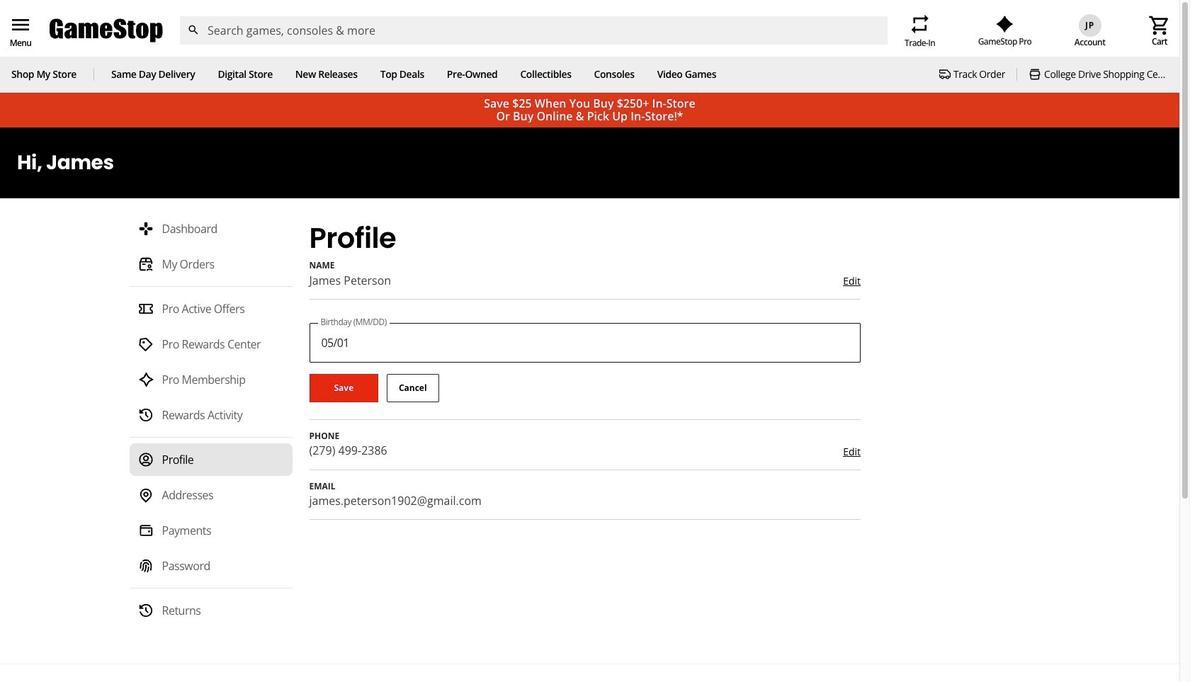Task type: describe. For each thing, give the bounding box(es) containing it.
gamestop image
[[50, 17, 163, 44]]

my orders icon image
[[138, 257, 153, 272]]

profile icon image
[[138, 452, 153, 468]]

Search games, consoles & more search field
[[208, 16, 863, 45]]

pro active offers icon image
[[138, 301, 153, 317]]

payments icon image
[[138, 523, 153, 539]]

returns icon image
[[138, 603, 153, 619]]

pro rewards center icon image
[[138, 337, 153, 352]]

dashboard icon image
[[138, 221, 153, 237]]



Task type: vqa. For each thing, say whether or not it's contained in the screenshot.
password field
no



Task type: locate. For each thing, give the bounding box(es) containing it.
password icon image
[[138, 559, 153, 574]]

addresses icon image
[[138, 488, 153, 503]]

None text field
[[309, 323, 861, 363]]

rewards activity icon image
[[138, 408, 153, 423]]

gamestop pro icon image
[[997, 16, 1014, 33]]

None search field
[[179, 16, 888, 45]]

pro membership icon image
[[138, 372, 153, 388]]



